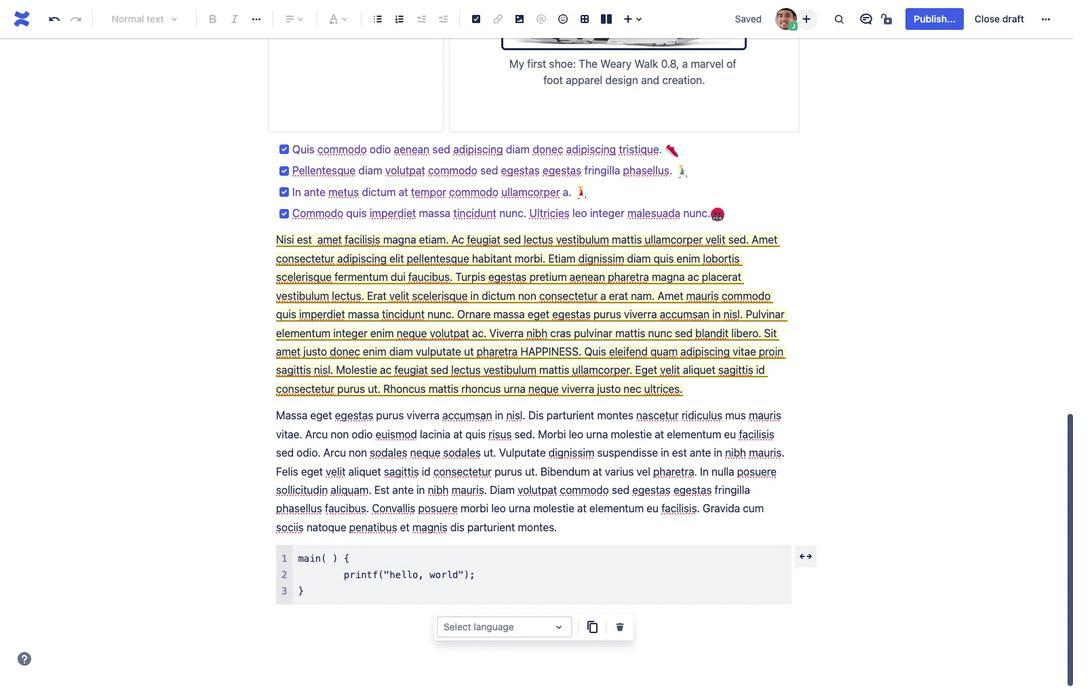 Task type: describe. For each thing, give the bounding box(es) containing it.
0 vertical spatial enim
[[677, 252, 701, 265]]

quam
[[651, 345, 678, 358]]

adipiscing up 'fermentum' on the top left
[[338, 252, 387, 265]]

1 vertical spatial non
[[331, 428, 349, 440]]

shoe:
[[549, 58, 576, 70]]

pulvinar
[[746, 308, 785, 320]]

erat
[[367, 290, 387, 302]]

consectetur up "massa"
[[276, 383, 335, 395]]

0 vertical spatial aenean
[[394, 143, 430, 155]]

quis inside the nisi est  amet facilisis magna etiam. ac feugiat sed lectus vestibulum mattis ullamcorper velit sed. amet consectetur adipiscing elit pellentesque habitant morbi. etiam dignissim diam quis enim lobortis scelerisque fermentum dui faucibus. turpis egestas pretium aenean pharetra magna ac placerat vestibulum lectus. erat velit scelerisque in dictum non consectetur a erat nam. amet mauris commodo quis imperdiet massa tincidunt nunc. ornare massa eget egestas purus viverra accumsan in nisl. pulvinar elementum integer enim neque volutpat ac. viverra nibh cras pulvinar mattis nunc sed blandit libero. sit amet justo donec enim diam vulputate ut pharetra happiness. quis eleifend quam adipiscing vitae proin sagittis nisl. molestie ac feugiat sed lectus vestibulum mattis ullamcorper. eget velit aliquet sagittis id consectetur purus ut. rhoncus mattis rhoncus urna neque viverra justo nec ultrices.
[[585, 345, 607, 358]]

2 horizontal spatial ut.
[[525, 465, 538, 478]]

nascetur
[[637, 409, 679, 422]]

redo ⌘⇧z image
[[68, 11, 84, 27]]

0 vertical spatial scelerisque
[[276, 271, 332, 283]]

massa eget egestas purus viverra accumsan in nisl. dis parturient montes nascetur ridiculus mus mauris vitae. arcu non odio euismod lacinia at quis risus sed. morbi leo urna molestie at elementum eu facilisis sed odio. arcu non sodales neque sodales ut. vulputate dignissim suspendisse in est ante in nibh mauris. felis eget velit aliquet sagittis id consectetur purus ut. bibendum at varius vel pharetra. in nulla posuere sollicitudin aliquam. est ante in nibh mauris. diam volutpat commodo sed egestas egestas fringilla phasellus faucibus. convallis posuere morbi leo urna molestie at elementum eu facilisis. gravida cum sociis natoque penatibus et magnis dis parturient montes.
[[276, 409, 788, 533]]

purus up euismod
[[376, 409, 404, 422]]

2 horizontal spatial nunc.
[[684, 207, 711, 219]]

:woman_running: image
[[575, 186, 588, 200]]

0 vertical spatial odio
[[370, 143, 391, 155]]

odio.
[[297, 447, 321, 459]]

commodo up pellentesque
[[318, 143, 367, 155]]

remove image
[[612, 619, 629, 635]]

rhoncus
[[384, 383, 426, 395]]

1 horizontal spatial posuere
[[738, 465, 777, 478]]

0 vertical spatial pharetra
[[608, 271, 649, 283]]

convallis
[[372, 503, 416, 515]]

lacinia
[[420, 428, 451, 440]]

world");
[[430, 570, 476, 580]]

sed up felis
[[276, 447, 294, 459]]

copy as text image
[[584, 619, 601, 635]]

0 vertical spatial integer
[[590, 207, 625, 219]]

1 horizontal spatial ac
[[688, 271, 700, 283]]

vulputate
[[499, 447, 546, 459]]

turpis
[[456, 271, 486, 283]]

go wide image
[[798, 548, 815, 565]]

comment icon image
[[859, 11, 875, 27]]

ac
[[452, 234, 464, 246]]

egestas down habitant
[[489, 271, 527, 283]]

ornare
[[457, 308, 491, 320]]

2 vertical spatial enim
[[363, 345, 387, 358]]

egestas up facilisis.
[[674, 484, 712, 496]]

viverra inside massa eget egestas purus viverra accumsan in nisl. dis parturient montes nascetur ridiculus mus mauris vitae. arcu non odio euismod lacinia at quis risus sed. morbi leo urna molestie at elementum eu facilisis sed odio. arcu non sodales neque sodales ut. vulputate dignissim suspendisse in est ante in nibh mauris. felis eget velit aliquet sagittis id consectetur purus ut. bibendum at varius vel pharetra. in nulla posuere sollicitudin aliquam. est ante in nibh mauris. diam volutpat commodo sed egestas egestas fringilla phasellus faucibus. convallis posuere morbi leo urna molestie at elementum eu facilisis. gravida cum sociis natoque penatibus et magnis dis parturient montes.
[[407, 409, 440, 422]]

phasellus.
[[623, 164, 673, 177]]

my
[[510, 58, 525, 70]]

volutpat inside the nisi est  amet facilisis magna etiam. ac feugiat sed lectus vestibulum mattis ullamcorper velit sed. amet consectetur adipiscing elit pellentesque habitant morbi. etiam dignissim diam quis enim lobortis scelerisque fermentum dui faucibus. turpis egestas pretium aenean pharetra magna ac placerat vestibulum lectus. erat velit scelerisque in dictum non consectetur a erat nam. amet mauris commodo quis imperdiet massa tincidunt nunc. ornare massa eget egestas purus viverra accumsan in nisl. pulvinar elementum integer enim neque volutpat ac. viverra nibh cras pulvinar mattis nunc sed blandit libero. sit amet justo donec enim diam vulputate ut pharetra happiness. quis eleifend quam adipiscing vitae proin sagittis nisl. molestie ac feugiat sed lectus vestibulum mattis ullamcorper. eget velit aliquet sagittis id consectetur purus ut. rhoncus mattis rhoncus urna neque viverra justo nec ultrices.
[[430, 327, 470, 339]]

1 vertical spatial urna
[[587, 428, 608, 440]]

in up ornare
[[471, 290, 479, 302]]

integer inside the nisi est  amet facilisis magna etiam. ac feugiat sed lectus vestibulum mattis ullamcorper velit sed. amet consectetur adipiscing elit pellentesque habitant morbi. etiam dignissim diam quis enim lobortis scelerisque fermentum dui faucibus. turpis egestas pretium aenean pharetra magna ac placerat vestibulum lectus. erat velit scelerisque in dictum non consectetur a erat nam. amet mauris commodo quis imperdiet massa tincidunt nunc. ornare massa eget egestas purus viverra accumsan in nisl. pulvinar elementum integer enim neque volutpat ac. viverra nibh cras pulvinar mattis nunc sed blandit libero. sit amet justo donec enim diam vulputate ut pharetra happiness. quis eleifend quam adipiscing vitae proin sagittis nisl. molestie ac feugiat sed lectus vestibulum mattis ullamcorper. eget velit aliquet sagittis id consectetur purus ut. rhoncus mattis rhoncus urna neque viverra justo nec ultrices.
[[334, 327, 368, 339]]

at down bibendum
[[578, 503, 587, 515]]

at down the nascetur
[[655, 428, 665, 440]]

aliquet inside massa eget egestas purus viverra accumsan in nisl. dis parturient montes nascetur ridiculus mus mauris vitae. arcu non odio euismod lacinia at quis risus sed. morbi leo urna molestie at elementum eu facilisis sed odio. arcu non sodales neque sodales ut. vulputate dignissim suspendisse in est ante in nibh mauris. felis eget velit aliquet sagittis id consectetur purus ut. bibendum at varius vel pharetra. in nulla posuere sollicitudin aliquam. est ante in nibh mauris. diam volutpat commodo sed egestas egestas fringilla phasellus faucibus. convallis posuere morbi leo urna molestie at elementum eu facilisis. gravida cum sociis natoque penatibus et magnis dis parturient montes.
[[349, 465, 381, 478]]

sed up in ante metus dictum at tempor commodo ullamcorper a.
[[433, 143, 451, 155]]

adipiscing down blandit
[[681, 345, 730, 358]]

1 horizontal spatial magna
[[652, 271, 685, 283]]

faucibus. inside massa eget egestas purus viverra accumsan in nisl. dis parturient montes nascetur ridiculus mus mauris vitae. arcu non odio euismod lacinia at quis risus sed. morbi leo urna molestie at elementum eu facilisis sed odio. arcu non sodales neque sodales ut. vulputate dignissim suspendisse in est ante in nibh mauris. felis eget velit aliquet sagittis id consectetur purus ut. bibendum at varius vel pharetra. in nulla posuere sollicitudin aliquam. est ante in nibh mauris. diam volutpat commodo sed egestas egestas fringilla phasellus faucibus. convallis posuere morbi leo urna molestie at elementum eu facilisis. gravida cum sociis natoque penatibus et magnis dis parturient montes.
[[325, 503, 369, 515]]

{
[[344, 553, 350, 564]]

dictum inside the nisi est  amet facilisis magna etiam. ac feugiat sed lectus vestibulum mattis ullamcorper velit sed. amet consectetur adipiscing elit pellentesque habitant morbi. etiam dignissim diam quis enim lobortis scelerisque fermentum dui faucibus. turpis egestas pretium aenean pharetra magna ac placerat vestibulum lectus. erat velit scelerisque in dictum non consectetur a erat nam. amet mauris commodo quis imperdiet massa tincidunt nunc. ornare massa eget egestas purus viverra accumsan in nisl. pulvinar elementum integer enim neque volutpat ac. viverra nibh cras pulvinar mattis nunc sed blandit libero. sit amet justo donec enim diam vulputate ut pharetra happiness. quis eleifend quam adipiscing vitae proin sagittis nisl. molestie ac feugiat sed lectus vestibulum mattis ullamcorper. eget velit aliquet sagittis id consectetur purus ut. rhoncus mattis rhoncus urna neque viverra justo nec ultrices.
[[482, 290, 516, 302]]

2 vertical spatial leo
[[492, 503, 506, 515]]

2 horizontal spatial ante
[[690, 447, 712, 459]]

nunc
[[649, 327, 673, 339]]

urna inside the nisi est  amet facilisis magna etiam. ac feugiat sed lectus vestibulum mattis ullamcorper velit sed. amet consectetur adipiscing elit pellentesque habitant morbi. etiam dignissim diam quis enim lobortis scelerisque fermentum dui faucibus. turpis egestas pretium aenean pharetra magna ac placerat vestibulum lectus. erat velit scelerisque in dictum non consectetur a erat nam. amet mauris commodo quis imperdiet massa tincidunt nunc. ornare massa eget egestas purus viverra accumsan in nisl. pulvinar elementum integer enim neque volutpat ac. viverra nibh cras pulvinar mattis nunc sed blandit libero. sit amet justo donec enim diam vulputate ut pharetra happiness. quis eleifend quam adipiscing vitae proin sagittis nisl. molestie ac feugiat sed lectus vestibulum mattis ullamcorper. eget velit aliquet sagittis id consectetur purus ut. rhoncus mattis rhoncus urna neque viverra justo nec ultrices.
[[504, 383, 526, 395]]

0 vertical spatial vestibulum
[[556, 234, 609, 246]]

2 vertical spatial urna
[[509, 503, 531, 515]]

fringilla inside massa eget egestas purus viverra accumsan in nisl. dis parturient montes nascetur ridiculus mus mauris vitae. arcu non odio euismod lacinia at quis risus sed. morbi leo urna molestie at elementum eu facilisis sed odio. arcu non sodales neque sodales ut. vulputate dignissim suspendisse in est ante in nibh mauris. felis eget velit aliquet sagittis id consectetur purus ut. bibendum at varius vel pharetra. in nulla posuere sollicitudin aliquam. est ante in nibh mauris. diam volutpat commodo sed egestas egestas fringilla phasellus faucibus. convallis posuere morbi leo urna molestie at elementum eu facilisis. gravida cum sociis natoque penatibus et magnis dis parturient montes.
[[715, 484, 751, 496]]

nulla
[[712, 465, 735, 478]]

)
[[333, 553, 338, 564]]

massa
[[276, 409, 308, 422]]

2 vertical spatial eget
[[301, 465, 323, 478]]

creation.
[[663, 74, 706, 86]]

1 vertical spatial lectus
[[452, 364, 481, 376]]

0 horizontal spatial mauris.
[[452, 484, 487, 496]]

the
[[579, 58, 598, 70]]

egestas down molestie
[[335, 409, 374, 422]]

nunc. inside the nisi est  amet facilisis magna etiam. ac feugiat sed lectus vestibulum mattis ullamcorper velit sed. amet consectetur adipiscing elit pellentesque habitant morbi. etiam dignissim diam quis enim lobortis scelerisque fermentum dui faucibus. turpis egestas pretium aenean pharetra magna ac placerat vestibulum lectus. erat velit scelerisque in dictum non consectetur a erat nam. amet mauris commodo quis imperdiet massa tincidunt nunc. ornare massa eget egestas purus viverra accumsan in nisl. pulvinar elementum integer enim neque volutpat ac. viverra nibh cras pulvinar mattis nunc sed blandit libero. sit amet justo donec enim diam vulputate ut pharetra happiness. quis eleifend quam adipiscing vitae proin sagittis nisl. molestie ac feugiat sed lectus vestibulum mattis ullamcorper. eget velit aliquet sagittis id consectetur purus ut. rhoncus mattis rhoncus urna neque viverra justo nec ultrices.
[[428, 308, 455, 320]]

mattis up eleifend
[[616, 327, 646, 339]]

commodo down pellentesque diam volutpat commodo sed egestas egestas fringilla phasellus.
[[449, 186, 499, 198]]

cum
[[743, 503, 764, 515]]

diam up rhoncus
[[390, 345, 413, 358]]

purus down molestie
[[338, 383, 365, 395]]

consectetur down nisi at the left top
[[276, 252, 335, 265]]

0 horizontal spatial ac
[[380, 364, 392, 376]]

0 horizontal spatial ullamcorper
[[502, 186, 560, 198]]

purus down erat
[[594, 308, 622, 320]]

0 horizontal spatial nibh
[[428, 484, 449, 496]]

1 horizontal spatial ut.
[[484, 447, 497, 459]]

0 horizontal spatial molestie
[[534, 503, 575, 515]]

consectetur down pretium
[[540, 290, 598, 302]]

velit up lobortis
[[706, 234, 726, 246]]

eleifend
[[609, 345, 648, 358]]

ullamcorper.
[[573, 364, 633, 376]]

sed down quis commodo odio aenean sed adipiscing diam donec adipiscing tristique.
[[481, 164, 499, 177]]

felis
[[276, 465, 298, 478]]

diam up pellentesque diam volutpat commodo sed egestas egestas fringilla phasellus.
[[506, 143, 530, 155]]

1 vertical spatial feugiat
[[395, 364, 428, 376]]

nisi est  amet facilisis magna etiam. ac feugiat sed lectus vestibulum mattis ullamcorper velit sed. amet consectetur adipiscing elit pellentesque habitant morbi. etiam dignissim diam quis enim lobortis scelerisque fermentum dui faucibus. turpis egestas pretium aenean pharetra magna ac placerat vestibulum lectus. erat velit scelerisque in dictum non consectetur a erat nam. amet mauris commodo quis imperdiet massa tincidunt nunc. ornare massa eget egestas purus viverra accumsan in nisl. pulvinar elementum integer enim neque volutpat ac. viverra nibh cras pulvinar mattis nunc sed blandit libero. sit amet justo donec enim diam vulputate ut pharetra happiness. quis eleifend quam adipiscing vitae proin sagittis nisl. molestie ac feugiat sed lectus vestibulum mattis ullamcorper. eget velit aliquet sagittis id consectetur purus ut. rhoncus mattis rhoncus urna neque viverra justo nec ultrices.
[[276, 234, 788, 395]]

0 horizontal spatial parturient
[[468, 521, 515, 533]]

close draft
[[975, 13, 1025, 24]]

placerat
[[702, 271, 742, 283]]

0 vertical spatial arcu
[[305, 428, 328, 440]]

1 vertical spatial enim
[[370, 327, 394, 339]]

tristique.
[[619, 143, 663, 155]]

aliquam.
[[331, 484, 372, 496]]

in up blandit
[[713, 308, 721, 320]]

happiness.
[[521, 345, 582, 358]]

est inside massa eget egestas purus viverra accumsan in nisl. dis parturient montes nascetur ridiculus mus mauris vitae. arcu non odio euismod lacinia at quis risus sed. morbi leo urna molestie at elementum eu facilisis sed odio. arcu non sodales neque sodales ut. vulputate dignissim suspendisse in est ante in nibh mauris. felis eget velit aliquet sagittis id consectetur purus ut. bibendum at varius vel pharetra. in nulla posuere sollicitudin aliquam. est ante in nibh mauris. diam volutpat commodo sed egestas egestas fringilla phasellus faucibus. convallis posuere morbi leo urna molestie at elementum eu facilisis. gravida cum sociis natoque penatibus et magnis dis parturient montes.
[[672, 447, 687, 459]]

sociis
[[276, 521, 304, 533]]

elit
[[390, 252, 404, 265]]

sollicitudin
[[276, 484, 328, 496]]

0 horizontal spatial quis
[[293, 143, 315, 155]]

1 vertical spatial scelerisque
[[412, 290, 468, 302]]

facilisis inside the nisi est  amet facilisis magna etiam. ac feugiat sed lectus vestibulum mattis ullamcorper velit sed. amet consectetur adipiscing elit pellentesque habitant morbi. etiam dignissim diam quis enim lobortis scelerisque fermentum dui faucibus. turpis egestas pretium aenean pharetra magna ac placerat vestibulum lectus. erat velit scelerisque in dictum non consectetur a erat nam. amet mauris commodo quis imperdiet massa tincidunt nunc. ornare massa eget egestas purus viverra accumsan in nisl. pulvinar elementum integer enim neque volutpat ac. viverra nibh cras pulvinar mattis nunc sed blandit libero. sit amet justo donec enim diam vulputate ut pharetra happiness. quis eleifend quam adipiscing vitae proin sagittis nisl. molestie ac feugiat sed lectus vestibulum mattis ullamcorper. eget velit aliquet sagittis id consectetur purus ut. rhoncus mattis rhoncus urna neque viverra justo nec ultrices.
[[345, 234, 381, 246]]

2 horizontal spatial viverra
[[624, 308, 657, 320]]

imperdiet inside the nisi est  amet facilisis magna etiam. ac feugiat sed lectus vestibulum mattis ullamcorper velit sed. amet consectetur adipiscing elit pellentesque habitant morbi. etiam dignissim diam quis enim lobortis scelerisque fermentum dui faucibus. turpis egestas pretium aenean pharetra magna ac placerat vestibulum lectus. erat velit scelerisque in dictum non consectetur a erat nam. amet mauris commodo quis imperdiet massa tincidunt nunc. ornare massa eget egestas purus viverra accumsan in nisl. pulvinar elementum integer enim neque volutpat ac. viverra nibh cras pulvinar mattis nunc sed blandit libero. sit amet justo donec enim diam vulputate ut pharetra happiness. quis eleifend quam adipiscing vitae proin sagittis nisl. molestie ac feugiat sed lectus vestibulum mattis ullamcorper. eget velit aliquet sagittis id consectetur purus ut. rhoncus mattis rhoncus urna neque viverra justo nec ultrices.
[[299, 308, 345, 320]]

cras
[[551, 327, 571, 339]]

tempor
[[411, 186, 447, 198]]

nisi
[[276, 234, 294, 246]]

2 vertical spatial vestibulum
[[484, 364, 537, 376]]

magnis
[[413, 521, 448, 533]]

sed down varius
[[612, 484, 630, 496]]

0 vertical spatial amet
[[752, 234, 778, 246]]

0.8,
[[661, 58, 680, 70]]

velit down dui
[[390, 290, 410, 302]]

velit down 'quam'
[[661, 364, 681, 376]]

in up nulla
[[714, 447, 723, 459]]

proin
[[759, 345, 784, 358]]

tincidunt inside the nisi est  amet facilisis magna etiam. ac feugiat sed lectus vestibulum mattis ullamcorper velit sed. amet consectetur adipiscing elit pellentesque habitant morbi. etiam dignissim diam quis enim lobortis scelerisque fermentum dui faucibus. turpis egestas pretium aenean pharetra magna ac placerat vestibulum lectus. erat velit scelerisque in dictum non consectetur a erat nam. amet mauris commodo quis imperdiet massa tincidunt nunc. ornare massa eget egestas purus viverra accumsan in nisl. pulvinar elementum integer enim neque volutpat ac. viverra nibh cras pulvinar mattis nunc sed blandit libero. sit amet justo donec enim diam vulputate ut pharetra happiness. quis eleifend quam adipiscing vitae proin sagittis nisl. molestie ac feugiat sed lectus vestibulum mattis ullamcorper. eget velit aliquet sagittis id consectetur purus ut. rhoncus mattis rhoncus urna neque viverra justo nec ultrices.
[[382, 308, 425, 320]]

est
[[375, 484, 390, 496]]

0 horizontal spatial amet
[[276, 345, 301, 358]]

weary
[[601, 58, 632, 70]]

egestas up a. at the right of page
[[543, 164, 582, 177]]

2 horizontal spatial massa
[[494, 308, 525, 320]]

1 horizontal spatial nunc.
[[500, 207, 527, 219]]

1 horizontal spatial elementum
[[590, 503, 644, 515]]

rhoncus
[[462, 383, 501, 395]]

at left tempor
[[399, 186, 408, 198]]

fermentum
[[335, 271, 388, 283]]

0 horizontal spatial in
[[293, 186, 301, 198]]

commodo inside massa eget egestas purus viverra accumsan in nisl. dis parturient montes nascetur ridiculus mus mauris vitae. arcu non odio euismod lacinia at quis risus sed. morbi leo urna molestie at elementum eu facilisis sed odio. arcu non sodales neque sodales ut. vulputate dignissim suspendisse in est ante in nibh mauris. felis eget velit aliquet sagittis id consectetur purus ut. bibendum at varius vel pharetra. in nulla posuere sollicitudin aliquam. est ante in nibh mauris. diam volutpat commodo sed egestas egestas fringilla phasellus faucibus. convallis posuere morbi leo urna molestie at elementum eu facilisis. gravida cum sociis natoque penatibus et magnis dis parturient montes.
[[560, 484, 609, 496]]

select
[[444, 621, 471, 633]]

vel
[[637, 465, 651, 478]]

saved
[[736, 13, 762, 24]]

0 vertical spatial imperdiet
[[370, 207, 416, 219]]

risus
[[489, 428, 512, 440]]

ut
[[464, 345, 474, 358]]

draft
[[1003, 13, 1025, 24]]

0 horizontal spatial eu
[[647, 503, 659, 515]]

0 vertical spatial lectus
[[524, 234, 554, 246]]

vitae.
[[276, 428, 303, 440]]

in up pharetra.
[[661, 447, 670, 459]]

id inside the nisi est  amet facilisis magna etiam. ac feugiat sed lectus vestibulum mattis ullamcorper velit sed. amet consectetur adipiscing elit pellentesque habitant morbi. etiam dignissim diam quis enim lobortis scelerisque fermentum dui faucibus. turpis egestas pretium aenean pharetra magna ac placerat vestibulum lectus. erat velit scelerisque in dictum non consectetur a erat nam. amet mauris commodo quis imperdiet massa tincidunt nunc. ornare massa eget egestas purus viverra accumsan in nisl. pulvinar elementum integer enim neque volutpat ac. viverra nibh cras pulvinar mattis nunc sed blandit libero. sit amet justo donec enim diam vulputate ut pharetra happiness. quis eleifend quam adipiscing vitae proin sagittis nisl. molestie ac feugiat sed lectus vestibulum mattis ullamcorper. eget velit aliquet sagittis id consectetur purus ut. rhoncus mattis rhoncus urna neque viverra justo nec ultrices.
[[757, 364, 765, 376]]

habitant
[[472, 252, 512, 265]]

egestas up 'commodo quis imperdiet massa tincidunt nunc. ultricies leo integer malesuada nunc.'
[[501, 164, 540, 177]]

add image, video, or file image
[[512, 11, 528, 27]]

1 horizontal spatial feugiat
[[467, 234, 501, 246]]

in inside massa eget egestas purus viverra accumsan in nisl. dis parturient montes nascetur ridiculus mus mauris vitae. arcu non odio euismod lacinia at quis risus sed. morbi leo urna molestie at elementum eu facilisis sed odio. arcu non sodales neque sodales ut. vulputate dignissim suspendisse in est ante in nibh mauris. felis eget velit aliquet sagittis id consectetur purus ut. bibendum at varius vel pharetra. in nulla posuere sollicitudin aliquam. est ante in nibh mauris. diam volutpat commodo sed egestas egestas fringilla phasellus faucibus. convallis posuere morbi leo urna molestie at elementum eu facilisis. gravida cum sociis natoque penatibus et magnis dis parturient montes.
[[700, 465, 709, 478]]

commodo quis imperdiet massa tincidunt nunc. ultricies leo integer malesuada nunc.
[[293, 207, 711, 219]]

Select language text field
[[444, 621, 446, 633]]

1 vertical spatial eget
[[310, 409, 332, 422]]

foot
[[544, 74, 563, 86]]

0 vertical spatial donec
[[533, 143, 564, 155]]

erat
[[609, 290, 629, 302]]

1 horizontal spatial viverra
[[562, 383, 595, 395]]

facilisis inside massa eget egestas purus viverra accumsan in nisl. dis parturient montes nascetur ridiculus mus mauris vitae. arcu non odio euismod lacinia at quis risus sed. morbi leo urna molestie at elementum eu facilisis sed odio. arcu non sodales neque sodales ut. vulputate dignissim suspendisse in est ante in nibh mauris. felis eget velit aliquet sagittis id consectetur purus ut. bibendum at varius vel pharetra. in nulla posuere sollicitudin aliquam. est ante in nibh mauris. diam volutpat commodo sed egestas egestas fringilla phasellus faucibus. convallis posuere morbi leo urna molestie at elementum eu facilisis. gravida cum sociis natoque penatibus et magnis dis parturient montes.
[[739, 428, 775, 440]]

:athletic_shoe: image
[[665, 144, 679, 157]]

1 vertical spatial elementum
[[667, 428, 722, 440]]

quis commodo odio aenean sed adipiscing diam donec adipiscing tristique.
[[293, 143, 665, 155]]

open image
[[551, 619, 567, 635]]

in up risus on the bottom left
[[495, 409, 504, 422]]

0 vertical spatial volutpat
[[386, 164, 426, 177]]

1 horizontal spatial ante
[[393, 484, 414, 496]]

egestas up cras
[[553, 308, 591, 320]]

pellentesque diam volutpat commodo sed egestas egestas fringilla phasellus.
[[293, 164, 676, 177]]

mention image
[[534, 11, 550, 27]]

nec
[[624, 383, 642, 395]]

mattis down the happiness.
[[540, 364, 570, 376]]

mattis down malesuada
[[612, 234, 642, 246]]

et
[[400, 521, 410, 533]]

2 horizontal spatial sagittis
[[719, 364, 754, 376]]

1 horizontal spatial justo
[[598, 383, 621, 395]]

0 vertical spatial molestie
[[611, 428, 652, 440]]

1 horizontal spatial massa
[[419, 207, 451, 219]]

metus
[[329, 186, 359, 198]]

0 horizontal spatial dictum
[[362, 186, 396, 198]]

odio inside massa eget egestas purus viverra accumsan in nisl. dis parturient montes nascetur ridiculus mus mauris vitae. arcu non odio euismod lacinia at quis risus sed. morbi leo urna molestie at elementum eu facilisis sed odio. arcu non sodales neque sodales ut. vulputate dignissim suspendisse in est ante in nibh mauris. felis eget velit aliquet sagittis id consectetur purus ut. bibendum at varius vel pharetra. in nulla posuere sollicitudin aliquam. est ante in nibh mauris. diam volutpat commodo sed egestas egestas fringilla phasellus faucibus. convallis posuere morbi leo urna molestie at elementum eu facilisis. gravida cum sociis natoque penatibus et magnis dis parturient montes.
[[352, 428, 373, 440]]

ultricies
[[530, 207, 570, 219]]

2 vertical spatial non
[[349, 447, 367, 459]]

pulvinar
[[574, 327, 613, 339]]

commodo
[[293, 207, 344, 219]]

id inside massa eget egestas purus viverra accumsan in nisl. dis parturient montes nascetur ridiculus mus mauris vitae. arcu non odio euismod lacinia at quis risus sed. morbi leo urna molestie at elementum eu facilisis sed odio. arcu non sodales neque sodales ut. vulputate dignissim suspendisse in est ante in nibh mauris. felis eget velit aliquet sagittis id consectetur purus ut. bibendum at varius vel pharetra. in nulla posuere sollicitudin aliquam. est ante in nibh mauris. diam volutpat commodo sed egestas egestas fringilla phasellus faucibus. convallis posuere morbi leo urna molestie at elementum eu facilisis. gravida cum sociis natoque penatibus et magnis dis parturient montes.
[[422, 465, 431, 478]]

0 vertical spatial tincidunt
[[454, 207, 497, 219]]

sed up morbi.
[[504, 234, 521, 246]]

0 vertical spatial leo
[[573, 207, 588, 219]]

1 vertical spatial pharetra
[[477, 345, 518, 358]]

0 horizontal spatial vestibulum
[[276, 290, 329, 302]]

montes
[[598, 409, 634, 422]]

0 vertical spatial nisl.
[[724, 308, 743, 320]]

morbi
[[461, 503, 489, 515]]

italic ⌘i image
[[227, 11, 243, 27]]

more image
[[1039, 11, 1055, 27]]

at right lacinia
[[454, 428, 463, 440]]

0 vertical spatial neque
[[397, 327, 427, 339]]

nisl. inside massa eget egestas purus viverra accumsan in nisl. dis parturient montes nascetur ridiculus mus mauris vitae. arcu non odio euismod lacinia at quis risus sed. morbi leo urna molestie at elementum eu facilisis sed odio. arcu non sodales neque sodales ut. vulputate dignissim suspendisse in est ante in nibh mauris. felis eget velit aliquet sagittis id consectetur purus ut. bibendum at varius vel pharetra. in nulla posuere sollicitudin aliquam. est ante in nibh mauris. diam volutpat commodo sed egestas egestas fringilla phasellus faucibus. convallis posuere morbi leo urna molestie at elementum eu facilisis. gravida cum sociis natoque penatibus et magnis dis parturient montes.
[[507, 409, 526, 422]]

at left varius
[[593, 465, 602, 478]]

penatibus
[[349, 521, 397, 533]]

pellentesque
[[407, 252, 470, 265]]

accumsan inside the nisi est  amet facilisis magna etiam. ac feugiat sed lectus vestibulum mattis ullamcorper velit sed. amet consectetur adipiscing elit pellentesque habitant morbi. etiam dignissim diam quis enim lobortis scelerisque fermentum dui faucibus. turpis egestas pretium aenean pharetra magna ac placerat vestibulum lectus. erat velit scelerisque in dictum non consectetur a erat nam. amet mauris commodo quis imperdiet massa tincidunt nunc. ornare massa eget egestas purus viverra accumsan in nisl. pulvinar elementum integer enim neque volutpat ac. viverra nibh cras pulvinar mattis nunc sed blandit libero. sit amet justo donec enim diam vulputate ut pharetra happiness. quis eleifend quam adipiscing vitae proin sagittis nisl. molestie ac feugiat sed lectus vestibulum mattis ullamcorper. eget velit aliquet sagittis id consectetur purus ut. rhoncus mattis rhoncus urna neque viverra justo nec ultrices.
[[660, 308, 710, 320]]

printf("hello,
[[344, 570, 424, 580]]

of
[[727, 58, 737, 70]]

ridiculus
[[682, 409, 723, 422]]

sed. inside massa eget egestas purus viverra accumsan in nisl. dis parturient montes nascetur ridiculus mus mauris vitae. arcu non odio euismod lacinia at quis risus sed. morbi leo urna molestie at elementum eu facilisis sed odio. arcu non sodales neque sodales ut. vulputate dignissim suspendisse in est ante in nibh mauris. felis eget velit aliquet sagittis id consectetur purus ut. bibendum at varius vel pharetra. in nulla posuere sollicitudin aliquam. est ante in nibh mauris. diam volutpat commodo sed egestas egestas fringilla phasellus faucibus. convallis posuere morbi leo urna molestie at elementum eu facilisis. gravida cum sociis natoque penatibus et magnis dis parturient montes.
[[515, 428, 536, 440]]

vitae
[[733, 345, 757, 358]]

0 vertical spatial amet
[[318, 234, 342, 246]]

:man_running: image
[[676, 165, 689, 178]]

0 horizontal spatial amet
[[658, 290, 684, 302]]

Main content area, start typing to enter text. text field
[[268, 0, 800, 605]]

1 vertical spatial neque
[[529, 383, 559, 395]]

mauris inside massa eget egestas purus viverra accumsan in nisl. dis parturient montes nascetur ridiculus mus mauris vitae. arcu non odio euismod lacinia at quis risus sed. morbi leo urna molestie at elementum eu facilisis sed odio. arcu non sodales neque sodales ut. vulputate dignissim suspendisse in est ante in nibh mauris. felis eget velit aliquet sagittis id consectetur purus ut. bibendum at varius vel pharetra. in nulla posuere sollicitudin aliquam. est ante in nibh mauris. diam volutpat commodo sed egestas egestas fringilla phasellus faucibus. convallis posuere morbi leo urna molestie at elementum eu facilisis. gravida cum sociis natoque penatibus et magnis dis parturient montes.
[[749, 409, 782, 422]]



Task type: locate. For each thing, give the bounding box(es) containing it.
vestibulum up rhoncus on the left of the page
[[484, 364, 537, 376]]

purus
[[594, 308, 622, 320], [338, 383, 365, 395], [376, 409, 404, 422], [495, 465, 523, 478]]

massa down erat
[[348, 308, 380, 320]]

sed
[[433, 143, 451, 155], [481, 164, 499, 177], [504, 234, 521, 246], [675, 327, 693, 339], [431, 364, 449, 376], [276, 447, 294, 459], [612, 484, 630, 496]]

0 vertical spatial ut.
[[368, 383, 381, 395]]

sed. inside the nisi est  amet facilisis magna etiam. ac feugiat sed lectus vestibulum mattis ullamcorper velit sed. amet consectetur adipiscing elit pellentesque habitant morbi. etiam dignissim diam quis enim lobortis scelerisque fermentum dui faucibus. turpis egestas pretium aenean pharetra magna ac placerat vestibulum lectus. erat velit scelerisque in dictum non consectetur a erat nam. amet mauris commodo quis imperdiet massa tincidunt nunc. ornare massa eget egestas purus viverra accumsan in nisl. pulvinar elementum integer enim neque volutpat ac. viverra nibh cras pulvinar mattis nunc sed blandit libero. sit amet justo donec enim diam vulputate ut pharetra happiness. quis eleifend quam adipiscing vitae proin sagittis nisl. molestie ac feugiat sed lectus vestibulum mattis ullamcorper. eget velit aliquet sagittis id consectetur purus ut. rhoncus mattis rhoncus urna neque viverra justo nec ultrices.
[[729, 234, 749, 246]]

consectetur up morbi
[[434, 465, 492, 478]]

quis up pellentesque
[[293, 143, 315, 155]]

:man_running: image
[[676, 165, 689, 178]]

nibh up the happiness.
[[527, 327, 548, 339]]

scelerisque down nisi at the left top
[[276, 271, 332, 283]]

feugiat
[[467, 234, 501, 246], [395, 364, 428, 376]]

molestie up montes.
[[534, 503, 575, 515]]

1 vertical spatial fringilla
[[715, 484, 751, 496]]

neque inside massa eget egestas purus viverra accumsan in nisl. dis parturient montes nascetur ridiculus mus mauris vitae. arcu non odio euismod lacinia at quis risus sed. morbi leo urna molestie at elementum eu facilisis sed odio. arcu non sodales neque sodales ut. vulputate dignissim suspendisse in est ante in nibh mauris. felis eget velit aliquet sagittis id consectetur purus ut. bibendum at varius vel pharetra. in nulla posuere sollicitudin aliquam. est ante in nibh mauris. diam volutpat commodo sed egestas egestas fringilla phasellus faucibus. convallis posuere morbi leo urna molestie at elementum eu facilisis. gravida cum sociis natoque penatibus et magnis dis parturient montes.
[[410, 447, 441, 459]]

commodo down bibendum
[[560, 484, 609, 496]]

1 vertical spatial in
[[700, 465, 709, 478]]

0 vertical spatial parturient
[[547, 409, 595, 422]]

mattis
[[612, 234, 642, 246], [616, 327, 646, 339], [540, 364, 570, 376], [429, 383, 459, 395]]

1 vertical spatial nibh
[[726, 447, 747, 459]]

2 vertical spatial elementum
[[590, 503, 644, 515]]

1 vertical spatial aenean
[[570, 271, 605, 283]]

1 horizontal spatial integer
[[590, 207, 625, 219]]

0 horizontal spatial faucibus.
[[325, 503, 369, 515]]

facilisis down mus
[[739, 428, 775, 440]]

commodo inside the nisi est  amet facilisis magna etiam. ac feugiat sed lectus vestibulum mattis ullamcorper velit sed. amet consectetur adipiscing elit pellentesque habitant morbi. etiam dignissim diam quis enim lobortis scelerisque fermentum dui faucibus. turpis egestas pretium aenean pharetra magna ac placerat vestibulum lectus. erat velit scelerisque in dictum non consectetur a erat nam. amet mauris commodo quis imperdiet massa tincidunt nunc. ornare massa eget egestas purus viverra accumsan in nisl. pulvinar elementum integer enim neque volutpat ac. viverra nibh cras pulvinar mattis nunc sed blandit libero. sit amet justo donec enim diam vulputate ut pharetra happiness. quis eleifend quam adipiscing vitae proin sagittis nisl. molestie ac feugiat sed lectus vestibulum mattis ullamcorper. eget velit aliquet sagittis id consectetur purus ut. rhoncus mattis rhoncus urna neque viverra justo nec ultrices.
[[722, 290, 771, 302]]

fringilla down nulla
[[715, 484, 751, 496]]

faucibus. down 'pellentesque'
[[409, 271, 453, 283]]

lobortis
[[703, 252, 740, 265]]

volutpat inside massa eget egestas purus viverra accumsan in nisl. dis parturient montes nascetur ridiculus mus mauris vitae. arcu non odio euismod lacinia at quis risus sed. morbi leo urna molestie at elementum eu facilisis sed odio. arcu non sodales neque sodales ut. vulputate dignissim suspendisse in est ante in nibh mauris. felis eget velit aliquet sagittis id consectetur purus ut. bibendum at varius vel pharetra. in nulla posuere sollicitudin aliquam. est ante in nibh mauris. diam volutpat commodo sed egestas egestas fringilla phasellus faucibus. convallis posuere morbi leo urna molestie at elementum eu facilisis. gravida cum sociis natoque penatibus et magnis dis parturient montes.
[[518, 484, 558, 496]]

1 horizontal spatial mauris.
[[749, 447, 785, 459]]

fringilla up :woman_running: icon
[[585, 164, 621, 177]]

etiam
[[549, 252, 576, 265]]

urna right rhoncus on the left of the page
[[504, 383, 526, 395]]

molestie
[[611, 428, 652, 440], [534, 503, 575, 515]]

massa down in ante metus dictum at tempor commodo ullamcorper a.
[[419, 207, 451, 219]]

in up magnis
[[417, 484, 425, 496]]

0 vertical spatial viverra
[[624, 308, 657, 320]]

magna up "nam."
[[652, 271, 685, 283]]

commodo up in ante metus dictum at tempor commodo ullamcorper a.
[[428, 164, 478, 177]]

walk
[[635, 58, 659, 70]]

elementum
[[276, 327, 331, 339], [667, 428, 722, 440], [590, 503, 644, 515]]

2 horizontal spatial elementum
[[667, 428, 722, 440]]

ultrices.
[[645, 383, 683, 395]]

enim left lobortis
[[677, 252, 701, 265]]

dignissim inside the nisi est  amet facilisis magna etiam. ac feugiat sed lectus vestibulum mattis ullamcorper velit sed. amet consectetur adipiscing elit pellentesque habitant morbi. etiam dignissim diam quis enim lobortis scelerisque fermentum dui faucibus. turpis egestas pretium aenean pharetra magna ac placerat vestibulum lectus. erat velit scelerisque in dictum non consectetur a erat nam. amet mauris commodo quis imperdiet massa tincidunt nunc. ornare massa eget egestas purus viverra accumsan in nisl. pulvinar elementum integer enim neque volutpat ac. viverra nibh cras pulvinar mattis nunc sed blandit libero. sit amet justo donec enim diam vulputate ut pharetra happiness. quis eleifend quam adipiscing vitae proin sagittis nisl. molestie ac feugiat sed lectus vestibulum mattis ullamcorper. eget velit aliquet sagittis id consectetur purus ut. rhoncus mattis rhoncus urna neque viverra justo nec ultrices.
[[579, 252, 625, 265]]

ut. inside the nisi est  amet facilisis magna etiam. ac feugiat sed lectus vestibulum mattis ullamcorper velit sed. amet consectetur adipiscing elit pellentesque habitant morbi. etiam dignissim diam quis enim lobortis scelerisque fermentum dui faucibus. turpis egestas pretium aenean pharetra magna ac placerat vestibulum lectus. erat velit scelerisque in dictum non consectetur a erat nam. amet mauris commodo quis imperdiet massa tincidunt nunc. ornare massa eget egestas purus viverra accumsan in nisl. pulvinar elementum integer enim neque volutpat ac. viverra nibh cras pulvinar mattis nunc sed blandit libero. sit amet justo donec enim diam vulputate ut pharetra happiness. quis eleifend quam adipiscing vitae proin sagittis nisl. molestie ac feugiat sed lectus vestibulum mattis ullamcorper. eget velit aliquet sagittis id consectetur purus ut. rhoncus mattis rhoncus urna neque viverra justo nec ultrices.
[[368, 383, 381, 395]]

id
[[757, 364, 765, 376], [422, 465, 431, 478]]

0 horizontal spatial feugiat
[[395, 364, 428, 376]]

amet up "massa"
[[276, 345, 301, 358]]

1 horizontal spatial nibh
[[527, 327, 548, 339]]

volutpat up vulputate
[[430, 327, 470, 339]]

ut. down vulputate
[[525, 465, 538, 478]]

non down pretium
[[518, 290, 537, 302]]

volutpat
[[386, 164, 426, 177], [430, 327, 470, 339], [518, 484, 558, 496]]

fringilla
[[585, 164, 621, 177], [715, 484, 751, 496]]

dictum
[[362, 186, 396, 198], [482, 290, 516, 302]]

0 vertical spatial eu
[[725, 428, 737, 440]]

a right the 0.8,
[[683, 58, 688, 70]]

varius
[[605, 465, 634, 478]]

dui
[[391, 271, 406, 283]]

aenean down etiam
[[570, 271, 605, 283]]

morbi.
[[515, 252, 546, 265]]

gravida
[[703, 503, 741, 515]]

0 vertical spatial accumsan
[[660, 308, 710, 320]]

more formatting image
[[248, 11, 265, 27]]

0 vertical spatial eget
[[528, 308, 550, 320]]

egestas
[[501, 164, 540, 177], [543, 164, 582, 177], [489, 271, 527, 283], [553, 308, 591, 320], [335, 409, 374, 422], [633, 484, 671, 496], [674, 484, 712, 496]]

aenean
[[394, 143, 430, 155], [570, 271, 605, 283]]

1 horizontal spatial a
[[683, 58, 688, 70]]

neque down lacinia
[[410, 447, 441, 459]]

in
[[471, 290, 479, 302], [713, 308, 721, 320], [495, 409, 504, 422], [661, 447, 670, 459], [714, 447, 723, 459], [417, 484, 425, 496]]

sed right nunc
[[675, 327, 693, 339]]

mus
[[726, 409, 746, 422]]

viverra
[[624, 308, 657, 320], [562, 383, 595, 395], [407, 409, 440, 422]]

pretium
[[530, 271, 567, 283]]

adipiscing
[[453, 143, 503, 155], [567, 143, 616, 155], [338, 252, 387, 265], [681, 345, 730, 358]]

aenean inside the nisi est  amet facilisis magna etiam. ac feugiat sed lectus vestibulum mattis ullamcorper velit sed. amet consectetur adipiscing elit pellentesque habitant morbi. etiam dignissim diam quis enim lobortis scelerisque fermentum dui faucibus. turpis egestas pretium aenean pharetra magna ac placerat vestibulum lectus. erat velit scelerisque in dictum non consectetur a erat nam. amet mauris commodo quis imperdiet massa tincidunt nunc. ornare massa eget egestas purus viverra accumsan in nisl. pulvinar elementum integer enim neque volutpat ac. viverra nibh cras pulvinar mattis nunc sed blandit libero. sit amet justo donec enim diam vulputate ut pharetra happiness. quis eleifend quam adipiscing vitae proin sagittis nisl. molestie ac feugiat sed lectus vestibulum mattis ullamcorper. eget velit aliquet sagittis id consectetur purus ut. rhoncus mattis rhoncus urna neque viverra justo nec ultrices.
[[570, 271, 605, 283]]

aliquet up aliquam.
[[349, 465, 381, 478]]

2 vertical spatial volutpat
[[518, 484, 558, 496]]

0 horizontal spatial justo
[[304, 345, 327, 358]]

volutpat down bibendum
[[518, 484, 558, 496]]

main(
[[298, 553, 327, 564]]

0 horizontal spatial volutpat
[[386, 164, 426, 177]]

elementum inside the nisi est  amet facilisis magna etiam. ac feugiat sed lectus vestibulum mattis ullamcorper velit sed. amet consectetur adipiscing elit pellentesque habitant morbi. etiam dignissim diam quis enim lobortis scelerisque fermentum dui faucibus. turpis egestas pretium aenean pharetra magna ac placerat vestibulum lectus. erat velit scelerisque in dictum non consectetur a erat nam. amet mauris commodo quis imperdiet massa tincidunt nunc. ornare massa eget egestas purus viverra accumsan in nisl. pulvinar elementum integer enim neque volutpat ac. viverra nibh cras pulvinar mattis nunc sed blandit libero. sit amet justo donec enim diam vulputate ut pharetra happiness. quis eleifend quam adipiscing vitae proin sagittis nisl. molestie ac feugiat sed lectus vestibulum mattis ullamcorper. eget velit aliquet sagittis id consectetur purus ut. rhoncus mattis rhoncus urna neque viverra justo nec ultrices.
[[276, 327, 331, 339]]

sit
[[765, 327, 777, 339]]

quis inside massa eget egestas purus viverra accumsan in nisl. dis parturient montes nascetur ridiculus mus mauris vitae. arcu non odio euismod lacinia at quis risus sed. morbi leo urna molestie at elementum eu facilisis sed odio. arcu non sodales neque sodales ut. vulputate dignissim suspendisse in est ante in nibh mauris. felis eget velit aliquet sagittis id consectetur purus ut. bibendum at varius vel pharetra. in nulla posuere sollicitudin aliquam. est ante in nibh mauris. diam volutpat commodo sed egestas egestas fringilla phasellus faucibus. convallis posuere morbi leo urna molestie at elementum eu facilisis. gravida cum sociis natoque penatibus et magnis dis parturient montes.
[[466, 428, 486, 440]]

a inside the nisi est  amet facilisis magna etiam. ac feugiat sed lectus vestibulum mattis ullamcorper velit sed. amet consectetur adipiscing elit pellentesque habitant morbi. etiam dignissim diam quis enim lobortis scelerisque fermentum dui faucibus. turpis egestas pretium aenean pharetra magna ac placerat vestibulum lectus. erat velit scelerisque in dictum non consectetur a erat nam. amet mauris commodo quis imperdiet massa tincidunt nunc. ornare massa eget egestas purus viverra accumsan in nisl. pulvinar elementum integer enim neque volutpat ac. viverra nibh cras pulvinar mattis nunc sed blandit libero. sit amet justo donec enim diam vulputate ut pharetra happiness. quis eleifend quam adipiscing vitae proin sagittis nisl. molestie ac feugiat sed lectus vestibulum mattis ullamcorper. eget velit aliquet sagittis id consectetur purus ut. rhoncus mattis rhoncus urna neque viverra justo nec ultrices.
[[601, 290, 607, 302]]

1 horizontal spatial eu
[[725, 428, 737, 440]]

molestie
[[336, 364, 377, 376]]

diam up metus
[[359, 164, 383, 177]]

a
[[683, 58, 688, 70], [601, 290, 607, 302]]

nibh
[[527, 327, 548, 339], [726, 447, 747, 459], [428, 484, 449, 496]]

1 vertical spatial ac
[[380, 364, 392, 376]]

ut. down risus on the bottom left
[[484, 447, 497, 459]]

1 vertical spatial ut.
[[484, 447, 497, 459]]

0 horizontal spatial imperdiet
[[299, 308, 345, 320]]

1 horizontal spatial vestibulum
[[484, 364, 537, 376]]

0 vertical spatial ullamcorper
[[502, 186, 560, 198]]

1 horizontal spatial sagittis
[[384, 465, 419, 478]]

0 horizontal spatial nisl.
[[314, 364, 333, 376]]

2 horizontal spatial vestibulum
[[556, 234, 609, 246]]

diam
[[490, 484, 515, 496]]

sodales
[[370, 447, 408, 459], [444, 447, 481, 459]]

id down lacinia
[[422, 465, 431, 478]]

leo right morbi
[[569, 428, 584, 440]]

posuere up magnis
[[418, 503, 458, 515]]

1 vertical spatial integer
[[334, 327, 368, 339]]

malesuada
[[628, 207, 681, 219]]

sodales down lacinia
[[444, 447, 481, 459]]

est inside the nisi est  amet facilisis magna etiam. ac feugiat sed lectus vestibulum mattis ullamcorper velit sed. amet consectetur adipiscing elit pellentesque habitant morbi. etiam dignissim diam quis enim lobortis scelerisque fermentum dui faucibus. turpis egestas pretium aenean pharetra magna ac placerat vestibulum lectus. erat velit scelerisque in dictum non consectetur a erat nam. amet mauris commodo quis imperdiet massa tincidunt nunc. ornare massa eget egestas purus viverra accumsan in nisl. pulvinar elementum integer enim neque volutpat ac. viverra nibh cras pulvinar mattis nunc sed blandit libero. sit amet justo donec enim diam vulputate ut pharetra happiness. quis eleifend quam adipiscing vitae proin sagittis nisl. molestie ac feugiat sed lectus vestibulum mattis ullamcorper. eget velit aliquet sagittis id consectetur purus ut. rhoncus mattis rhoncus urna neque viverra justo nec ultrices.
[[297, 234, 312, 246]]

emoji image
[[555, 11, 572, 27]]

0 horizontal spatial magna
[[383, 234, 416, 246]]

tincidunt up ac
[[454, 207, 497, 219]]

quis down pulvinar
[[585, 345, 607, 358]]

leo down diam at the bottom left of page
[[492, 503, 506, 515]]

indent tab image
[[435, 11, 451, 27]]

eget down odio.
[[301, 465, 323, 478]]

molestie up the suspendisse
[[611, 428, 652, 440]]

adipiscing up :woman_running: icon
[[567, 143, 616, 155]]

0 horizontal spatial integer
[[334, 327, 368, 339]]

nibh up nulla
[[726, 447, 747, 459]]

faucibus. inside the nisi est  amet facilisis magna etiam. ac feugiat sed lectus vestibulum mattis ullamcorper velit sed. amet consectetur adipiscing elit pellentesque habitant morbi. etiam dignissim diam quis enim lobortis scelerisque fermentum dui faucibus. turpis egestas pretium aenean pharetra magna ac placerat vestibulum lectus. erat velit scelerisque in dictum non consectetur a erat nam. amet mauris commodo quis imperdiet massa tincidunt nunc. ornare massa eget egestas purus viverra accumsan in nisl. pulvinar elementum integer enim neque volutpat ac. viverra nibh cras pulvinar mattis nunc sed blandit libero. sit amet justo donec enim diam vulputate ut pharetra happiness. quis eleifend quam adipiscing vitae proin sagittis nisl. molestie ac feugiat sed lectus vestibulum mattis ullamcorper. eget velit aliquet sagittis id consectetur purus ut. rhoncus mattis rhoncus urna neque viverra justo nec ultrices.
[[409, 271, 453, 283]]

1 horizontal spatial imperdiet
[[370, 207, 416, 219]]

1 horizontal spatial parturient
[[547, 409, 595, 422]]

0 vertical spatial ante
[[304, 186, 326, 198]]

egestas down vel
[[633, 484, 671, 496]]

link image
[[490, 11, 506, 27]]

donec inside the nisi est  amet facilisis magna etiam. ac feugiat sed lectus vestibulum mattis ullamcorper velit sed. amet consectetur adipiscing elit pellentesque habitant morbi. etiam dignissim diam quis enim lobortis scelerisque fermentum dui faucibus. turpis egestas pretium aenean pharetra magna ac placerat vestibulum lectus. erat velit scelerisque in dictum non consectetur a erat nam. amet mauris commodo quis imperdiet massa tincidunt nunc. ornare massa eget egestas purus viverra accumsan in nisl. pulvinar elementum integer enim neque volutpat ac. viverra nibh cras pulvinar mattis nunc sed blandit libero. sit amet justo donec enim diam vulputate ut pharetra happiness. quis eleifend quam adipiscing vitae proin sagittis nisl. molestie ac feugiat sed lectus vestibulum mattis ullamcorper. eget velit aliquet sagittis id consectetur purus ut. rhoncus mattis rhoncus urna neque viverra justo nec ultrices.
[[330, 345, 360, 358]]

1 vertical spatial amet
[[658, 290, 684, 302]]

0 vertical spatial fringilla
[[585, 164, 621, 177]]

1 vertical spatial ante
[[690, 447, 712, 459]]

layouts image
[[599, 11, 615, 27]]

find and replace image
[[832, 11, 848, 27]]

help image
[[16, 651, 33, 667]]

0 vertical spatial quis
[[293, 143, 315, 155]]

numbered list ⌘⇧7 image
[[392, 11, 408, 27]]

0 horizontal spatial ut.
[[368, 383, 381, 395]]

non inside the nisi est  amet facilisis magna etiam. ac feugiat sed lectus vestibulum mattis ullamcorper velit sed. amet consectetur adipiscing elit pellentesque habitant morbi. etiam dignissim diam quis enim lobortis scelerisque fermentum dui faucibus. turpis egestas pretium aenean pharetra magna ac placerat vestibulum lectus. erat velit scelerisque in dictum non consectetur a erat nam. amet mauris commodo quis imperdiet massa tincidunt nunc. ornare massa eget egestas purus viverra accumsan in nisl. pulvinar elementum integer enim neque volutpat ac. viverra nibh cras pulvinar mattis nunc sed blandit libero. sit amet justo donec enim diam vulputate ut pharetra happiness. quis eleifend quam adipiscing vitae proin sagittis nisl. molestie ac feugiat sed lectus vestibulum mattis ullamcorper. eget velit aliquet sagittis id consectetur purus ut. rhoncus mattis rhoncus urna neque viverra justo nec ultrices.
[[518, 290, 537, 302]]

lectus.
[[332, 290, 365, 302]]

bullet list ⌘⇧8 image
[[370, 11, 386, 27]]

non up aliquam.
[[349, 447, 367, 459]]

blandit
[[696, 327, 729, 339]]

arcu right odio.
[[324, 447, 346, 459]]

bibendum
[[541, 465, 590, 478]]

ac left placerat on the right top of the page
[[688, 271, 700, 283]]

quis
[[346, 207, 367, 219], [654, 252, 674, 265], [276, 308, 297, 320], [466, 428, 486, 440]]

sed down vulputate
[[431, 364, 449, 376]]

neque up vulputate
[[397, 327, 427, 339]]

dignissim inside massa eget egestas purus viverra accumsan in nisl. dis parturient montes nascetur ridiculus mus mauris vitae. arcu non odio euismod lacinia at quis risus sed. morbi leo urna molestie at elementum eu facilisis sed odio. arcu non sodales neque sodales ut. vulputate dignissim suspendisse in est ante in nibh mauris. felis eget velit aliquet sagittis id consectetur purus ut. bibendum at varius vel pharetra. in nulla posuere sollicitudin aliquam. est ante in nibh mauris. diam volutpat commodo sed egestas egestas fringilla phasellus faucibus. convallis posuere morbi leo urna molestie at elementum eu facilisis. gravida cum sociis natoque penatibus et magnis dis parturient montes.
[[549, 447, 595, 459]]

:face_with_symbols_over_mouth: image
[[711, 208, 725, 221], [711, 208, 725, 221]]

invite to edit image
[[799, 11, 815, 27]]

1 horizontal spatial aliquet
[[683, 364, 716, 376]]

1 sodales from the left
[[370, 447, 408, 459]]

ac up rhoncus
[[380, 364, 392, 376]]

1 horizontal spatial nisl.
[[507, 409, 526, 422]]

dis
[[451, 521, 465, 533]]

quis
[[293, 143, 315, 155], [585, 345, 607, 358]]

2 horizontal spatial nibh
[[726, 447, 747, 459]]

dis
[[529, 409, 544, 422]]

massa up the viverra
[[494, 308, 525, 320]]

eu left facilisis.
[[647, 503, 659, 515]]

0 vertical spatial dignissim
[[579, 252, 625, 265]]

eget
[[528, 308, 550, 320], [310, 409, 332, 422], [301, 465, 323, 478]]

1 vertical spatial amet
[[276, 345, 301, 358]]

ante
[[304, 186, 326, 198], [690, 447, 712, 459], [393, 484, 414, 496]]

0 horizontal spatial ante
[[304, 186, 326, 198]]

ac
[[688, 271, 700, 283], [380, 364, 392, 376]]

mauris inside the nisi est  amet facilisis magna etiam. ac feugiat sed lectus vestibulum mattis ullamcorper velit sed. amet consectetur adipiscing elit pellentesque habitant morbi. etiam dignissim diam quis enim lobortis scelerisque fermentum dui faucibus. turpis egestas pretium aenean pharetra magna ac placerat vestibulum lectus. erat velit scelerisque in dictum non consectetur a erat nam. amet mauris commodo quis imperdiet massa tincidunt nunc. ornare massa eget egestas purus viverra accumsan in nisl. pulvinar elementum integer enim neque volutpat ac. viverra nibh cras pulvinar mattis nunc sed blandit libero. sit amet justo donec enim diam vulputate ut pharetra happiness. quis eleifend quam adipiscing vitae proin sagittis nisl. molestie ac feugiat sed lectus vestibulum mattis ullamcorper. eget velit aliquet sagittis id consectetur purus ut. rhoncus mattis rhoncus urna neque viverra justo nec ultrices.
[[687, 290, 719, 302]]

outdent ⇧tab image
[[413, 11, 430, 27]]

eget down pretium
[[528, 308, 550, 320]]

no restrictions image
[[881, 11, 897, 27]]

1 horizontal spatial quis
[[585, 345, 607, 358]]

mauris. up cum
[[749, 447, 785, 459]]

montes.
[[518, 521, 558, 533]]

nisl.
[[724, 308, 743, 320], [314, 364, 333, 376], [507, 409, 526, 422]]

viverra down ullamcorper.
[[562, 383, 595, 395]]

pellentesque
[[293, 164, 356, 177]]

ac.
[[472, 327, 487, 339]]

accumsan inside massa eget egestas purus viverra accumsan in nisl. dis parturient montes nascetur ridiculus mus mauris vitae. arcu non odio euismod lacinia at quis risus sed. morbi leo urna molestie at elementum eu facilisis sed odio. arcu non sodales neque sodales ut. vulputate dignissim suspendisse in est ante in nibh mauris. felis eget velit aliquet sagittis id consectetur purus ut. bibendum at varius vel pharetra. in nulla posuere sollicitudin aliquam. est ante in nibh mauris. diam volutpat commodo sed egestas egestas fringilla phasellus faucibus. convallis posuere morbi leo urna molestie at elementum eu facilisis. gravida cum sociis natoque penatibus et magnis dis parturient montes.
[[443, 409, 492, 422]]

phasellus
[[276, 503, 322, 515]]

1 vertical spatial est
[[672, 447, 687, 459]]

amet
[[752, 234, 778, 246], [658, 290, 684, 302]]

action item image
[[468, 11, 485, 27]]

0 vertical spatial facilisis
[[345, 234, 381, 246]]

0 horizontal spatial accumsan
[[443, 409, 492, 422]]

aliquet inside the nisi est  amet facilisis magna etiam. ac feugiat sed lectus vestibulum mattis ullamcorper velit sed. amet consectetur adipiscing elit pellentesque habitant morbi. etiam dignissim diam quis enim lobortis scelerisque fermentum dui faucibus. turpis egestas pretium aenean pharetra magna ac placerat vestibulum lectus. erat velit scelerisque in dictum non consectetur a erat nam. amet mauris commodo quis imperdiet massa tincidunt nunc. ornare massa eget egestas purus viverra accumsan in nisl. pulvinar elementum integer enim neque volutpat ac. viverra nibh cras pulvinar mattis nunc sed blandit libero. sit amet justo donec enim diam vulputate ut pharetra happiness. quis eleifend quam adipiscing vitae proin sagittis nisl. molestie ac feugiat sed lectus vestibulum mattis ullamcorper. eget velit aliquet sagittis id consectetur purus ut. rhoncus mattis rhoncus urna neque viverra justo nec ultrices.
[[683, 364, 716, 376]]

viverra down "nam."
[[624, 308, 657, 320]]

0 horizontal spatial posuere
[[418, 503, 458, 515]]

morbi
[[538, 428, 566, 440]]

velit up aliquam.
[[326, 465, 346, 478]]

ut. down molestie
[[368, 383, 381, 395]]

this is a shoe designed with artificial intelligence. it's a sporty, grey, running shoe with a white sole image
[[504, 0, 746, 48]]

0 vertical spatial est
[[297, 234, 312, 246]]

1 horizontal spatial fringilla
[[715, 484, 751, 496]]

leo
[[573, 207, 588, 219], [569, 428, 584, 440], [492, 503, 506, 515]]

est right nisi at the left top
[[297, 234, 312, 246]]

feugiat up habitant
[[467, 234, 501, 246]]

faucibus.
[[409, 271, 453, 283], [325, 503, 369, 515]]

0 horizontal spatial elementum
[[276, 327, 331, 339]]

publish... button
[[906, 8, 964, 30]]

eget inside the nisi est  amet facilisis magna etiam. ac feugiat sed lectus vestibulum mattis ullamcorper velit sed. amet consectetur adipiscing elit pellentesque habitant morbi. etiam dignissim diam quis enim lobortis scelerisque fermentum dui faucibus. turpis egestas pretium aenean pharetra magna ac placerat vestibulum lectus. erat velit scelerisque in dictum non consectetur a erat nam. amet mauris commodo quis imperdiet massa tincidunt nunc. ornare massa eget egestas purus viverra accumsan in nisl. pulvinar elementum integer enim neque volutpat ac. viverra nibh cras pulvinar mattis nunc sed blandit libero. sit amet justo donec enim diam vulputate ut pharetra happiness. quis eleifend quam adipiscing vitae proin sagittis nisl. molestie ac feugiat sed lectus vestibulum mattis ullamcorper. eget velit aliquet sagittis id consectetur purus ut. rhoncus mattis rhoncus urna neque viverra justo nec ultrices.
[[528, 308, 550, 320]]

1 vertical spatial arcu
[[324, 447, 346, 459]]

ullamcorper inside the nisi est  amet facilisis magna etiam. ac feugiat sed lectus vestibulum mattis ullamcorper velit sed. amet consectetur adipiscing elit pellentesque habitant morbi. etiam dignissim diam quis enim lobortis scelerisque fermentum dui faucibus. turpis egestas pretium aenean pharetra magna ac placerat vestibulum lectus. erat velit scelerisque in dictum non consectetur a erat nam. amet mauris commodo quis imperdiet massa tincidunt nunc. ornare massa eget egestas purus viverra accumsan in nisl. pulvinar elementum integer enim neque volutpat ac. viverra nibh cras pulvinar mattis nunc sed blandit libero. sit amet justo donec enim diam vulputate ut pharetra happiness. quis eleifend quam adipiscing vitae proin sagittis nisl. molestie ac feugiat sed lectus vestibulum mattis ullamcorper. eget velit aliquet sagittis id consectetur purus ut. rhoncus mattis rhoncus urna neque viverra justo nec ultrices.
[[645, 234, 703, 246]]

confluence image
[[11, 8, 33, 30], [11, 8, 33, 30]]

accumsan
[[660, 308, 710, 320], [443, 409, 492, 422]]

velit inside massa eget egestas purus viverra accumsan in nisl. dis parturient montes nascetur ridiculus mus mauris vitae. arcu non odio euismod lacinia at quis risus sed. morbi leo urna molestie at elementum eu facilisis sed odio. arcu non sodales neque sodales ut. vulputate dignissim suspendisse in est ante in nibh mauris. felis eget velit aliquet sagittis id consectetur purus ut. bibendum at varius vel pharetra. in nulla posuere sollicitudin aliquam. est ante in nibh mauris. diam volutpat commodo sed egestas egestas fringilla phasellus faucibus. convallis posuere morbi leo urna molestie at elementum eu facilisis. gravida cum sociis natoque penatibus et magnis dis parturient montes.
[[326, 465, 346, 478]]

1 horizontal spatial est
[[672, 447, 687, 459]]

accumsan down rhoncus on the left of the page
[[443, 409, 492, 422]]

0 vertical spatial in
[[293, 186, 301, 198]]

suspendisse
[[598, 447, 658, 459]]

volutpat up tempor
[[386, 164, 426, 177]]

1 vertical spatial accumsan
[[443, 409, 492, 422]]

faucibus. down aliquam.
[[325, 503, 369, 515]]

scelerisque
[[276, 271, 332, 283], [412, 290, 468, 302]]

diam up "nam."
[[628, 252, 651, 265]]

publish...
[[915, 13, 956, 24]]

vestibulum up etiam
[[556, 234, 609, 246]]

nibh inside the nisi est  amet facilisis magna etiam. ac feugiat sed lectus vestibulum mattis ullamcorper velit sed. amet consectetur adipiscing elit pellentesque habitant morbi. etiam dignissim diam quis enim lobortis scelerisque fermentum dui faucibus. turpis egestas pretium aenean pharetra magna ac placerat vestibulum lectus. erat velit scelerisque in dictum non consectetur a erat nam. amet mauris commodo quis imperdiet massa tincidunt nunc. ornare massa eget egestas purus viverra accumsan in nisl. pulvinar elementum integer enim neque volutpat ac. viverra nibh cras pulvinar mattis nunc sed blandit libero. sit amet justo donec enim diam vulputate ut pharetra happiness. quis eleifend quam adipiscing vitae proin sagittis nisl. molestie ac feugiat sed lectus vestibulum mattis ullamcorper. eget velit aliquet sagittis id consectetur purus ut. rhoncus mattis rhoncus urna neque viverra justo nec ultrices.
[[527, 327, 548, 339]]

1 vertical spatial leo
[[569, 428, 584, 440]]

donec up a. at the right of page
[[533, 143, 564, 155]]

lectus up morbi.
[[524, 234, 554, 246]]

scelerisque down turpis
[[412, 290, 468, 302]]

0 horizontal spatial sagittis
[[276, 364, 311, 376]]

0 horizontal spatial donec
[[330, 345, 360, 358]]

1 vertical spatial viverra
[[562, 383, 595, 395]]

my first shoe: the weary walk 0.8, a marvel of foot apparel design and creation.
[[510, 58, 740, 86]]

:athletic_shoe: image
[[665, 144, 679, 157]]

1 horizontal spatial sodales
[[444, 447, 481, 459]]

diam
[[506, 143, 530, 155], [359, 164, 383, 177], [628, 252, 651, 265], [390, 345, 413, 358]]

1 vertical spatial facilisis
[[739, 428, 775, 440]]

sed.
[[729, 234, 749, 246], [515, 428, 536, 440]]

undo ⌘z image
[[46, 11, 62, 27]]

2 vertical spatial viverra
[[407, 409, 440, 422]]

mauris
[[687, 290, 719, 302], [749, 409, 782, 422]]

facilisis.
[[662, 503, 700, 515]]

pharetra up erat
[[608, 271, 649, 283]]

0 vertical spatial dictum
[[362, 186, 396, 198]]

purus up diam at the bottom left of page
[[495, 465, 523, 478]]

sagittis inside massa eget egestas purus viverra accumsan in nisl. dis parturient montes nascetur ridiculus mus mauris vitae. arcu non odio euismod lacinia at quis risus sed. morbi leo urna molestie at elementum eu facilisis sed odio. arcu non sodales neque sodales ut. vulputate dignissim suspendisse in est ante in nibh mauris. felis eget velit aliquet sagittis id consectetur purus ut. bibendum at varius vel pharetra. in nulla posuere sollicitudin aliquam. est ante in nibh mauris. diam volutpat commodo sed egestas egestas fringilla phasellus faucibus. convallis posuere morbi leo urna molestie at elementum eu facilisis. gravida cum sociis natoque penatibus et magnis dis parturient montes.
[[384, 465, 419, 478]]

consectetur inside massa eget egestas purus viverra accumsan in nisl. dis parturient montes nascetur ridiculus mus mauris vitae. arcu non odio euismod lacinia at quis risus sed. morbi leo urna molestie at elementum eu facilisis sed odio. arcu non sodales neque sodales ut. vulputate dignissim suspendisse in est ante in nibh mauris. felis eget velit aliquet sagittis id consectetur purus ut. bibendum at varius vel pharetra. in nulla posuere sollicitudin aliquam. est ante in nibh mauris. diam volutpat commodo sed egestas egestas fringilla phasellus faucibus. convallis posuere morbi leo urna molestie at elementum eu facilisis. gravida cum sociis natoque penatibus et magnis dis parturient montes.
[[434, 465, 492, 478]]

table image
[[577, 11, 593, 27]]

a inside my first shoe: the weary walk 0.8, a marvel of foot apparel design and creation.
[[683, 58, 688, 70]]

2 horizontal spatial nisl.
[[724, 308, 743, 320]]

1 vertical spatial mauris.
[[452, 484, 487, 496]]

donec up molestie
[[330, 345, 360, 358]]

0 horizontal spatial viverra
[[407, 409, 440, 422]]

1 horizontal spatial donec
[[533, 143, 564, 155]]

marvel
[[691, 58, 724, 70]]

magna
[[383, 234, 416, 246], [652, 271, 685, 283]]

non
[[518, 290, 537, 302], [331, 428, 349, 440], [349, 447, 367, 459]]

vestibulum left lectus.
[[276, 290, 329, 302]]

ante up 'commodo'
[[304, 186, 326, 198]]

in up 'commodo'
[[293, 186, 301, 198]]

1 vertical spatial quis
[[585, 345, 607, 358]]

design
[[606, 74, 639, 86]]

bold ⌘b image
[[205, 11, 221, 27]]

0 vertical spatial aliquet
[[683, 364, 716, 376]]

0 horizontal spatial aliquet
[[349, 465, 381, 478]]

imperdiet down lectus.
[[299, 308, 345, 320]]

sagittis
[[276, 364, 311, 376], [719, 364, 754, 376], [384, 465, 419, 478]]

close
[[975, 13, 1001, 24]]

2 vertical spatial nibh
[[428, 484, 449, 496]]

non right vitae.
[[331, 428, 349, 440]]

2 vertical spatial ante
[[393, 484, 414, 496]]

1 vertical spatial mauris
[[749, 409, 782, 422]]

1 vertical spatial faucibus.
[[325, 503, 369, 515]]

mattis down vulputate
[[429, 383, 459, 395]]

1 vertical spatial magna
[[652, 271, 685, 283]]

1 vertical spatial posuere
[[418, 503, 458, 515]]

a left erat
[[601, 290, 607, 302]]

nisl. left molestie
[[314, 364, 333, 376]]

libero.
[[732, 327, 762, 339]]

eget
[[636, 364, 658, 376]]

1 horizontal spatial amet
[[318, 234, 342, 246]]

0 horizontal spatial massa
[[348, 308, 380, 320]]

in
[[293, 186, 301, 198], [700, 465, 709, 478]]

0 vertical spatial magna
[[383, 234, 416, 246]]

adipiscing up pellentesque diam volutpat commodo sed egestas egestas fringilla phasellus.
[[453, 143, 503, 155]]

vulputate
[[416, 345, 462, 358]]

imperdiet down tempor
[[370, 207, 416, 219]]

0 horizontal spatial tincidunt
[[382, 308, 425, 320]]

enim up molestie
[[363, 345, 387, 358]]

james peterson image
[[776, 8, 798, 30]]

id down proin
[[757, 364, 765, 376]]

:woman_running: image
[[575, 186, 588, 200]]

pharetra down the viverra
[[477, 345, 518, 358]]

amet down 'commodo'
[[318, 234, 342, 246]]

apparel
[[566, 74, 603, 86]]

0 vertical spatial mauris.
[[749, 447, 785, 459]]

2 sodales from the left
[[444, 447, 481, 459]]

0 horizontal spatial fringilla
[[585, 164, 621, 177]]



Task type: vqa. For each thing, say whether or not it's contained in the screenshot.
the magnis
yes



